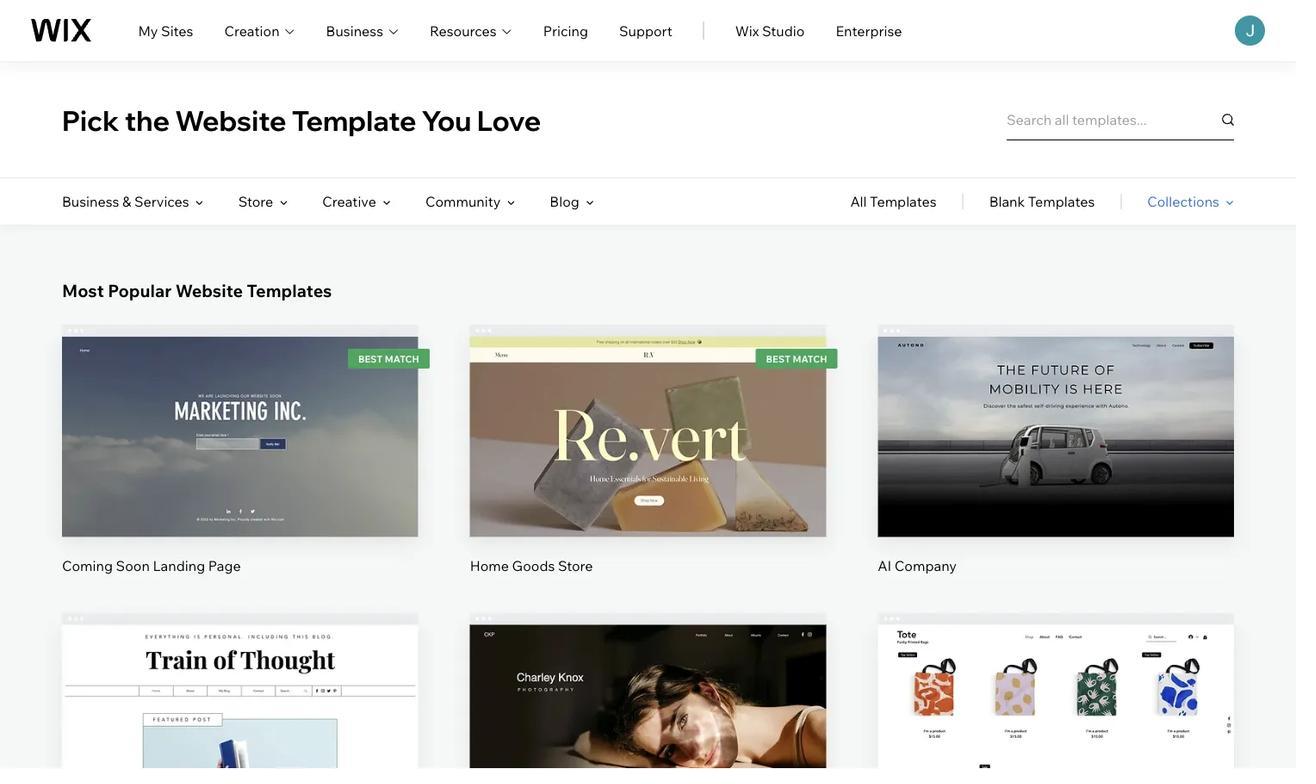 Task type: describe. For each thing, give the bounding box(es) containing it.
home goods store group
[[470, 325, 826, 575]]

popular
[[108, 280, 172, 301]]

studio
[[762, 22, 805, 39]]

most popular website templates
[[62, 280, 332, 301]]

edit button for most popular website templates - accessories store image
[[1015, 679, 1097, 720]]

0 horizontal spatial templates
[[247, 280, 332, 301]]

my
[[138, 22, 158, 39]]

edit for the edit button for most popular website templates - accessories store image
[[1043, 691, 1069, 708]]

website for the
[[175, 102, 287, 137]]

collections
[[1148, 193, 1220, 210]]

pricing link
[[543, 20, 588, 41]]

edit for the edit button inside the ai company group
[[1043, 403, 1069, 420]]

all templates
[[851, 193, 937, 210]]

resources button
[[430, 20, 512, 41]]

templates for all templates
[[870, 193, 937, 210]]

landing
[[153, 557, 205, 574]]

home
[[470, 557, 509, 574]]

most popular website templates - accessories store image
[[878, 625, 1235, 769]]

categories by subject element
[[62, 178, 594, 225]]

my sites link
[[138, 20, 193, 41]]

my sites
[[138, 22, 193, 39]]

support
[[619, 22, 673, 39]]

all templates link
[[851, 178, 937, 225]]

coming
[[62, 557, 113, 574]]

view for coming soon landing page
[[224, 461, 256, 478]]

most popular website templates - coming soon landing page image
[[62, 337, 418, 537]]

edit for the edit button related to the most popular website templates - personal blog image
[[227, 691, 253, 708]]

pricing
[[543, 22, 588, 39]]

wix studio
[[735, 22, 805, 39]]

resources
[[430, 22, 497, 39]]

blank templates
[[990, 193, 1095, 210]]

all
[[851, 193, 867, 210]]

most popular website templates - photographer image
[[470, 625, 826, 769]]

templates for blank templates
[[1028, 193, 1095, 210]]

support link
[[619, 20, 673, 41]]

edit for the edit button within "coming soon landing page" group
[[227, 403, 253, 420]]

most
[[62, 280, 104, 301]]

ai company group
[[878, 325, 1235, 575]]

edit for most popular website templates - photographer's the edit button
[[635, 691, 661, 708]]

creative
[[322, 193, 376, 210]]

services
[[134, 193, 189, 210]]

view for ai company
[[1040, 461, 1072, 478]]

edit button for most popular website templates - coming soon landing page image
[[199, 391, 281, 432]]

coming soon landing page
[[62, 557, 241, 574]]



Task type: vqa. For each thing, say whether or not it's contained in the screenshot.
Support
yes



Task type: locate. For each thing, give the bounding box(es) containing it.
1 vertical spatial store
[[558, 557, 593, 574]]

0 horizontal spatial business
[[62, 193, 119, 210]]

&
[[122, 193, 131, 210]]

2 website from the top
[[176, 280, 243, 301]]

business for business & services
[[62, 193, 119, 210]]

edit inside "coming soon landing page" group
[[227, 403, 253, 420]]

goods
[[512, 557, 555, 574]]

ai company
[[878, 557, 957, 574]]

view button for coming soon landing page
[[199, 449, 281, 490]]

profile image image
[[1235, 16, 1266, 46]]

1 horizontal spatial store
[[558, 557, 593, 574]]

business inside popup button
[[326, 22, 383, 39]]

enterprise
[[836, 22, 902, 39]]

edit button inside ai company group
[[1015, 391, 1097, 432]]

community
[[425, 193, 501, 210]]

blank
[[990, 193, 1025, 210]]

view
[[224, 461, 256, 478], [632, 461, 664, 478], [1040, 461, 1072, 478], [224, 750, 256, 767], [632, 750, 664, 767]]

view for home goods store
[[632, 461, 664, 478]]

view inside ai company group
[[1040, 461, 1072, 478]]

soon
[[116, 557, 150, 574]]

edit button for most popular website templates - photographer
[[607, 679, 689, 720]]

None search field
[[1007, 99, 1235, 140]]

1 vertical spatial website
[[176, 280, 243, 301]]

business
[[326, 22, 383, 39], [62, 193, 119, 210]]

business & services
[[62, 193, 189, 210]]

view button inside ai company group
[[1015, 449, 1097, 490]]

you
[[422, 102, 472, 137]]

edit button for most popular website templates - ai company image
[[1015, 391, 1097, 432]]

edit button for the most popular website templates - personal blog image
[[199, 679, 281, 720]]

creation button
[[224, 20, 295, 41]]

view button inside "coming soon landing page" group
[[199, 449, 281, 490]]

Search search field
[[1007, 99, 1235, 140]]

1 vertical spatial business
[[62, 193, 119, 210]]

2 horizontal spatial templates
[[1028, 193, 1095, 210]]

most popular website templates - ai company image
[[878, 337, 1235, 537]]

view button
[[199, 449, 281, 490], [607, 449, 689, 490], [1015, 449, 1097, 490], [199, 737, 281, 769], [607, 737, 689, 769]]

edit
[[227, 403, 253, 420], [635, 403, 661, 420], [1043, 403, 1069, 420], [227, 691, 253, 708], [635, 691, 661, 708], [1043, 691, 1069, 708]]

edit button
[[199, 391, 281, 432], [607, 391, 689, 432], [1015, 391, 1097, 432], [199, 679, 281, 720], [607, 679, 689, 720], [1015, 679, 1097, 720]]

edit for the edit button in home goods store group
[[635, 403, 661, 420]]

enterprise link
[[836, 20, 902, 41]]

generic categories element
[[851, 178, 1235, 225]]

1 website from the top
[[175, 102, 287, 137]]

sites
[[161, 22, 193, 39]]

1 horizontal spatial business
[[326, 22, 383, 39]]

page
[[208, 557, 241, 574]]

blank templates link
[[990, 178, 1095, 225]]

edit inside home goods store group
[[635, 403, 661, 420]]

most popular website templates - personal blog image
[[62, 625, 418, 769]]

view inside "coming soon landing page" group
[[224, 461, 256, 478]]

0 horizontal spatial store
[[238, 193, 273, 210]]

0 vertical spatial website
[[175, 102, 287, 137]]

categories. use the left and right arrow keys to navigate the menu element
[[0, 178, 1297, 225]]

business for business
[[326, 22, 383, 39]]

the
[[125, 102, 170, 137]]

wix studio link
[[735, 20, 805, 41]]

store inside the categories by subject element
[[238, 193, 273, 210]]

view button for home goods store
[[607, 449, 689, 490]]

store
[[238, 193, 273, 210], [558, 557, 593, 574]]

templates
[[870, 193, 937, 210], [1028, 193, 1095, 210], [247, 280, 332, 301]]

view button inside home goods store group
[[607, 449, 689, 490]]

blog
[[550, 193, 580, 210]]

1 horizontal spatial templates
[[870, 193, 937, 210]]

website for popular
[[176, 280, 243, 301]]

edit button for most popular website templates - home goods store image
[[607, 391, 689, 432]]

view button for ai company
[[1015, 449, 1097, 490]]

edit button inside "coming soon landing page" group
[[199, 391, 281, 432]]

website right the
[[175, 102, 287, 137]]

most popular website templates - home goods store image
[[470, 337, 826, 537]]

company
[[895, 557, 957, 574]]

business button
[[326, 20, 399, 41]]

pick
[[62, 102, 119, 137]]

edit button inside home goods store group
[[607, 391, 689, 432]]

edit inside ai company group
[[1043, 403, 1069, 420]]

love
[[477, 102, 541, 137]]

home goods store
[[470, 557, 593, 574]]

pick the website template you love
[[62, 102, 541, 137]]

creation
[[224, 22, 280, 39]]

website right popular
[[176, 280, 243, 301]]

store inside group
[[558, 557, 593, 574]]

template
[[292, 102, 417, 137]]

coming soon landing page group
[[62, 325, 418, 575]]

business inside the categories by subject element
[[62, 193, 119, 210]]

ai
[[878, 557, 892, 574]]

wix
[[735, 22, 759, 39]]

0 vertical spatial store
[[238, 193, 273, 210]]

0 vertical spatial business
[[326, 22, 383, 39]]

view inside home goods store group
[[632, 461, 664, 478]]

website
[[175, 102, 287, 137], [176, 280, 243, 301]]



